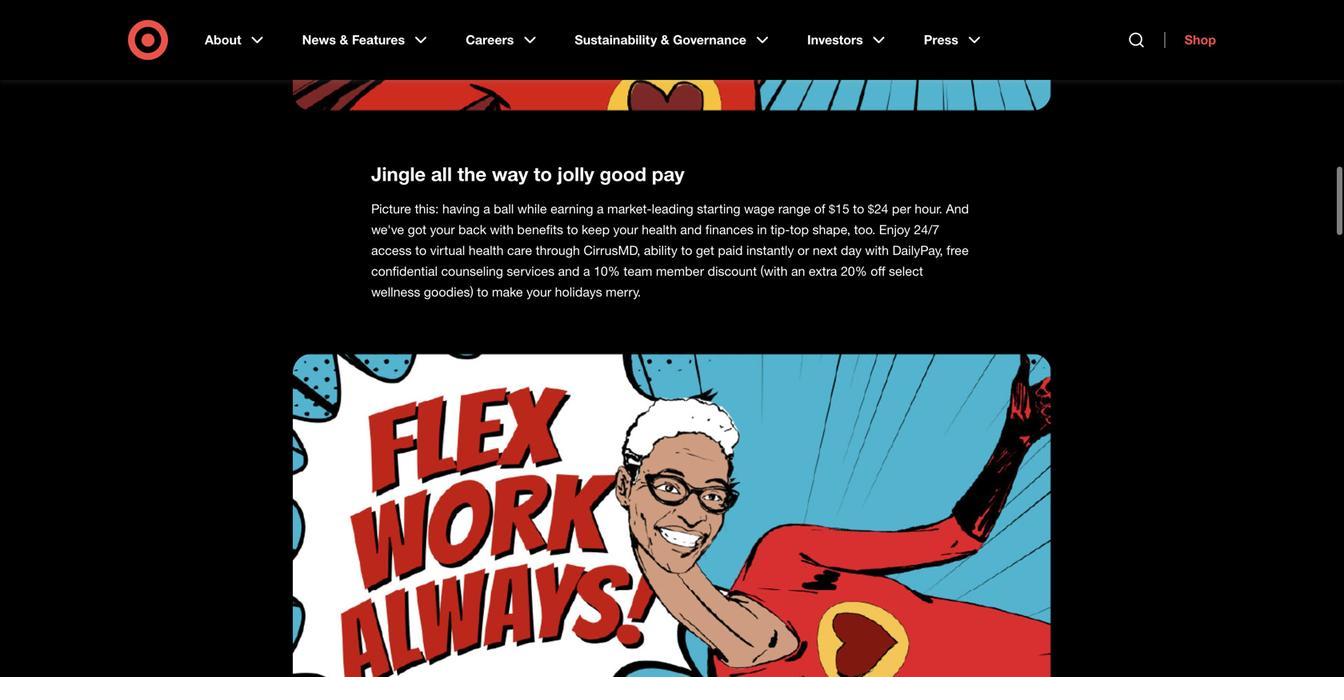 Task type: locate. For each thing, give the bounding box(es) containing it.
to right '$15'
[[853, 201, 865, 217]]

press link
[[913, 19, 996, 61]]

0 vertical spatial health
[[642, 222, 677, 238]]

all
[[431, 162, 452, 186]]

member
[[656, 264, 704, 279]]

free
[[947, 243, 969, 258]]

1 horizontal spatial with
[[866, 243, 889, 258]]

1 horizontal spatial &
[[661, 32, 670, 48]]

finances
[[706, 222, 754, 238]]

2 & from the left
[[661, 32, 670, 48]]

1 vertical spatial health
[[469, 243, 504, 258]]

paid
[[718, 243, 743, 258]]

an
[[792, 264, 806, 279]]

your up virtual
[[430, 222, 455, 238]]

about
[[205, 32, 241, 48]]

get
[[696, 243, 715, 258]]

& for features
[[340, 32, 349, 48]]

0 horizontal spatial health
[[469, 243, 504, 258]]

services
[[507, 264, 555, 279]]

&
[[340, 32, 349, 48], [661, 32, 670, 48]]

access
[[371, 243, 412, 258]]

make
[[492, 284, 523, 300]]

health up ability
[[642, 222, 677, 238]]

per
[[892, 201, 912, 217]]

extra
[[809, 264, 838, 279]]

discount
[[708, 264, 757, 279]]

your down services
[[527, 284, 552, 300]]

in
[[757, 222, 767, 238]]

market-
[[608, 201, 652, 217]]

$15
[[829, 201, 850, 217]]

care
[[507, 243, 532, 258]]

sustainability & governance link
[[564, 19, 784, 61]]

shop link
[[1165, 32, 1217, 48]]

top
[[790, 222, 809, 238]]

investors link
[[796, 19, 900, 61]]

keep
[[582, 222, 610, 238]]

news
[[302, 32, 336, 48]]

0 horizontal spatial &
[[340, 32, 349, 48]]

we've
[[371, 222, 404, 238]]

& for governance
[[661, 32, 670, 48]]

0 horizontal spatial with
[[490, 222, 514, 238]]

0 vertical spatial and
[[681, 222, 702, 238]]

with
[[490, 222, 514, 238], [866, 243, 889, 258]]

next
[[813, 243, 838, 258]]

a
[[484, 201, 490, 217], [597, 201, 604, 217], [583, 264, 590, 279]]

and up get on the top of page
[[681, 222, 702, 238]]

& right news at the top left of page
[[340, 32, 349, 48]]

your
[[430, 222, 455, 238], [614, 222, 638, 238], [527, 284, 552, 300]]

your down market-
[[614, 222, 638, 238]]

10%
[[594, 264, 620, 279]]

and
[[946, 201, 969, 217]]

got
[[408, 222, 427, 238]]

select
[[889, 264, 924, 279]]

1 & from the left
[[340, 32, 349, 48]]

benefits
[[517, 222, 564, 238]]

having
[[443, 201, 480, 217]]

& left the "governance"
[[661, 32, 670, 48]]

with up the off in the right of the page
[[866, 243, 889, 258]]

and up holidays
[[558, 264, 580, 279]]

2 horizontal spatial a
[[597, 201, 604, 217]]

a left ball
[[484, 201, 490, 217]]

careers
[[466, 32, 514, 48]]

health down back
[[469, 243, 504, 258]]

to right "way"
[[534, 162, 552, 186]]

a left "10%"
[[583, 264, 590, 279]]

a up keep
[[597, 201, 604, 217]]

shape,
[[813, 222, 851, 238]]

ability
[[644, 243, 678, 258]]

to
[[534, 162, 552, 186], [853, 201, 865, 217], [567, 222, 578, 238], [415, 243, 427, 258], [681, 243, 693, 258], [477, 284, 489, 300]]

1 horizontal spatial and
[[681, 222, 702, 238]]

and
[[681, 222, 702, 238], [558, 264, 580, 279]]

holidays
[[555, 284, 603, 300]]

a comic-inspired image of a smiling superhero donning red with a heart insignia on their chest, along with the text, "flex work always!" image
[[293, 354, 1052, 678]]

with down ball
[[490, 222, 514, 238]]

health
[[642, 222, 677, 238], [469, 243, 504, 258]]

picture this: having a ball while earning a market-leading starting wage range of $15 to $24 per hour. and we've got your back with benefits to keep your health and finances in tip-top shape, too. enjoy 24/7 access to virtual health care through cirrusmd, ability to get paid instantly or next day with dailypay, free confidential counseling services and a 10% team member discount (with an extra 20% off select wellness goodies) to make your holidays merry.
[[371, 201, 969, 300]]

0 horizontal spatial and
[[558, 264, 580, 279]]

picture
[[371, 201, 411, 217]]

counseling
[[441, 264, 503, 279]]

1 horizontal spatial health
[[642, 222, 677, 238]]

shop
[[1185, 32, 1217, 48]]

(with
[[761, 264, 788, 279]]

goodies)
[[424, 284, 474, 300]]

0 horizontal spatial your
[[430, 222, 455, 238]]

1 horizontal spatial your
[[527, 284, 552, 300]]



Task type: vqa. For each thing, say whether or not it's contained in the screenshot.
Delivering
no



Task type: describe. For each thing, give the bounding box(es) containing it.
way
[[492, 162, 529, 186]]

investors
[[808, 32, 863, 48]]

cirrusmd,
[[584, 243, 641, 258]]

wellness
[[371, 284, 420, 300]]

sustainability
[[575, 32, 657, 48]]

features
[[352, 32, 405, 48]]

jingle
[[371, 162, 426, 186]]

jingle all the way to jolly good pay
[[371, 162, 685, 186]]

sustainability & governance
[[575, 32, 747, 48]]

too.
[[854, 222, 876, 238]]

of
[[815, 201, 826, 217]]

leading
[[652, 201, 694, 217]]

day
[[841, 243, 862, 258]]

virtual
[[430, 243, 465, 258]]

2 horizontal spatial your
[[614, 222, 638, 238]]

to down counseling
[[477, 284, 489, 300]]

press
[[924, 32, 959, 48]]

or
[[798, 243, 810, 258]]

back
[[459, 222, 487, 238]]

dailypay,
[[893, 243, 943, 258]]

1 vertical spatial with
[[866, 243, 889, 258]]

1 vertical spatial and
[[558, 264, 580, 279]]

hour.
[[915, 201, 943, 217]]

pay
[[652, 162, 685, 186]]

this:
[[415, 201, 439, 217]]

through
[[536, 243, 580, 258]]

tip-
[[771, 222, 790, 238]]

1 horizontal spatial a
[[583, 264, 590, 279]]

to down got
[[415, 243, 427, 258]]

24/7
[[914, 222, 940, 238]]

the
[[458, 162, 487, 186]]

instantly
[[747, 243, 794, 258]]

jolly
[[558, 162, 595, 186]]

team
[[624, 264, 653, 279]]

off
[[871, 264, 886, 279]]

to down 'earning'
[[567, 222, 578, 238]]

governance
[[673, 32, 747, 48]]

20%
[[841, 264, 867, 279]]

wage
[[744, 201, 775, 217]]

to left get on the top of page
[[681, 243, 693, 258]]

confidential
[[371, 264, 438, 279]]

about link
[[194, 19, 278, 61]]

0 vertical spatial with
[[490, 222, 514, 238]]

ball
[[494, 201, 514, 217]]

starting
[[697, 201, 741, 217]]

merry.
[[606, 284, 641, 300]]

0 horizontal spatial a
[[484, 201, 490, 217]]

careers link
[[455, 19, 551, 61]]

news & features
[[302, 32, 405, 48]]

while
[[518, 201, 547, 217]]

earning
[[551, 201, 594, 217]]

range
[[779, 201, 811, 217]]

good
[[600, 162, 647, 186]]

$24
[[868, 201, 889, 217]]

news & features link
[[291, 19, 442, 61]]

enjoy
[[879, 222, 911, 238]]



